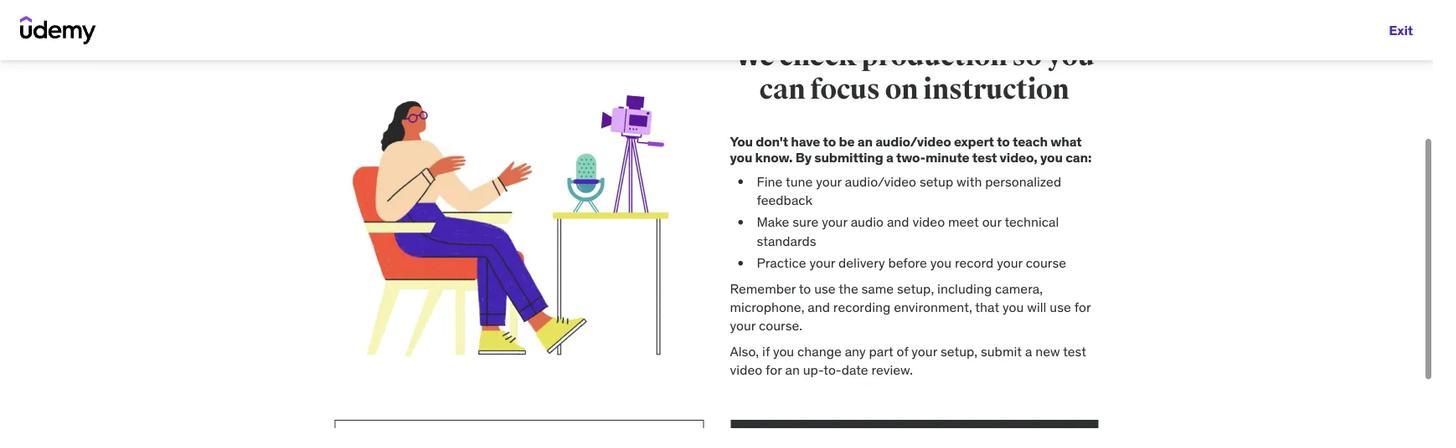 Task type: describe. For each thing, give the bounding box(es) containing it.
can:
[[1066, 149, 1092, 166]]

so
[[1012, 39, 1042, 74]]

have
[[791, 133, 820, 150]]

0 vertical spatial audio/video
[[875, 133, 951, 150]]

fine
[[757, 173, 783, 190]]

tune
[[786, 173, 813, 190]]

on
[[885, 72, 918, 107]]

0 vertical spatial use
[[814, 280, 836, 297]]

0 vertical spatial and
[[887, 214, 909, 231]]

by
[[796, 149, 812, 166]]

any
[[845, 343, 866, 360]]

minute
[[926, 149, 970, 166]]

we check production so you can focus on instruction
[[734, 39, 1094, 107]]

expert
[[954, 133, 994, 150]]

submitting
[[814, 149, 883, 166]]

you right if
[[773, 343, 794, 360]]

1 vertical spatial and
[[808, 299, 830, 316]]

setup
[[920, 173, 953, 190]]

record
[[955, 255, 994, 272]]

practice
[[757, 255, 806, 272]]

your right sure
[[822, 214, 848, 231]]

0 horizontal spatial to
[[799, 280, 811, 297]]

before
[[888, 255, 927, 272]]

1 horizontal spatial for
[[1074, 299, 1091, 316]]

change
[[798, 343, 842, 360]]

1 horizontal spatial an
[[858, 133, 873, 150]]

1 horizontal spatial test
[[1063, 343, 1086, 360]]

our
[[982, 214, 1002, 231]]

that
[[975, 299, 999, 316]]

you
[[730, 133, 753, 150]]

your right the of
[[912, 343, 937, 360]]

1 vertical spatial setup,
[[941, 343, 978, 360]]

camera,
[[995, 280, 1043, 297]]

also,
[[730, 343, 759, 360]]

environment,
[[894, 299, 972, 316]]

1 horizontal spatial to
[[823, 133, 836, 150]]

2 horizontal spatial to
[[997, 133, 1010, 150]]

video,
[[1000, 149, 1038, 166]]

don't
[[756, 133, 788, 150]]

standards
[[757, 232, 816, 250]]

1 vertical spatial for
[[766, 362, 782, 379]]

your up camera, on the right of page
[[997, 255, 1023, 272]]

technical
[[1005, 214, 1059, 231]]

up-
[[803, 362, 824, 379]]

you down camera, on the right of page
[[1003, 299, 1024, 316]]

0 vertical spatial test
[[972, 149, 997, 166]]

1 horizontal spatial a
[[1025, 343, 1032, 360]]

0 horizontal spatial an
[[785, 362, 800, 379]]

including
[[937, 280, 992, 297]]

to-
[[824, 362, 842, 379]]

review.
[[872, 362, 913, 379]]

you inside we check production so you can focus on instruction
[[1047, 39, 1094, 74]]



Task type: locate. For each thing, give the bounding box(es) containing it.
use left the
[[814, 280, 836, 297]]

focus
[[810, 72, 880, 107]]

what
[[1051, 133, 1082, 150]]

udemy image
[[20, 16, 96, 44]]

setup,
[[897, 280, 934, 297], [941, 343, 978, 360]]

and left recording
[[808, 299, 830, 316]]

new
[[1036, 343, 1060, 360]]

0 horizontal spatial video
[[730, 362, 762, 379]]

can
[[759, 72, 805, 107]]

audio/video down two-
[[845, 173, 916, 190]]

you left know.
[[730, 149, 752, 166]]

to down practice
[[799, 280, 811, 297]]

you left can:
[[1040, 149, 1063, 166]]

you don't have to be an audio/video expert to teach what you know. by submitting a two-minute test video, you can: fine tune your audio/video setup with personalized feedback make sure your audio and video meet our technical standards practice your delivery before you record your course remember to use the same setup, including camera, microphone, and recording environment, that you will use for your course. also, if you change any part of your setup, submit a new test video for an up-to-date review.
[[730, 133, 1092, 379]]

setup, up environment,
[[897, 280, 934, 297]]

you right so
[[1047, 39, 1094, 74]]

if
[[762, 343, 770, 360]]

video down the also,
[[730, 362, 762, 379]]

same
[[862, 280, 894, 297]]

audio
[[851, 214, 884, 231]]

course
[[1026, 255, 1066, 272]]

0 horizontal spatial a
[[886, 149, 893, 166]]

submit
[[981, 343, 1022, 360]]

audio/video
[[875, 133, 951, 150], [845, 173, 916, 190]]

to
[[823, 133, 836, 150], [997, 133, 1010, 150], [799, 280, 811, 297]]

1 vertical spatial an
[[785, 362, 800, 379]]

0 vertical spatial for
[[1074, 299, 1091, 316]]

production
[[862, 39, 1007, 74]]

1 vertical spatial test
[[1063, 343, 1086, 360]]

part
[[869, 343, 894, 360]]

to left teach
[[997, 133, 1010, 150]]

of
[[897, 343, 908, 360]]

0 vertical spatial setup,
[[897, 280, 934, 297]]

1 horizontal spatial and
[[887, 214, 909, 231]]

a
[[886, 149, 893, 166], [1025, 343, 1032, 360]]

to left the be
[[823, 133, 836, 150]]

0 vertical spatial video
[[913, 214, 945, 231]]

a left new
[[1025, 343, 1032, 360]]

1 vertical spatial video
[[730, 362, 762, 379]]

an
[[858, 133, 873, 150], [785, 362, 800, 379]]

1 horizontal spatial video
[[913, 214, 945, 231]]

a left two-
[[886, 149, 893, 166]]

use right will
[[1050, 299, 1071, 316]]

date
[[842, 362, 868, 379]]

for
[[1074, 299, 1091, 316], [766, 362, 782, 379]]

test
[[972, 149, 997, 166], [1063, 343, 1086, 360]]

your
[[816, 173, 842, 190], [822, 214, 848, 231], [810, 255, 835, 272], [997, 255, 1023, 272], [730, 318, 756, 335], [912, 343, 937, 360]]

and
[[887, 214, 909, 231], [808, 299, 830, 316]]

exit
[[1389, 21, 1413, 38]]

we
[[734, 39, 774, 74]]

use
[[814, 280, 836, 297], [1050, 299, 1071, 316]]

feedback
[[757, 192, 813, 209]]

be
[[839, 133, 855, 150]]

know.
[[755, 149, 793, 166]]

0 horizontal spatial use
[[814, 280, 836, 297]]

you
[[1047, 39, 1094, 74], [730, 149, 752, 166], [1040, 149, 1063, 166], [930, 255, 952, 272], [1003, 299, 1024, 316], [773, 343, 794, 360]]

1 vertical spatial use
[[1050, 299, 1071, 316]]

course.
[[759, 318, 803, 335]]

check
[[779, 39, 857, 74]]

0 horizontal spatial for
[[766, 362, 782, 379]]

and right audio
[[887, 214, 909, 231]]

test up with
[[972, 149, 997, 166]]

make
[[757, 214, 789, 231]]

audio/video up setup
[[875, 133, 951, 150]]

an left up-
[[785, 362, 800, 379]]

1 horizontal spatial use
[[1050, 299, 1071, 316]]

your right tune
[[816, 173, 842, 190]]

1 vertical spatial audio/video
[[845, 173, 916, 190]]

video
[[913, 214, 945, 231], [730, 362, 762, 379]]

microphone,
[[730, 299, 805, 316]]

your up the also,
[[730, 318, 756, 335]]

teach
[[1013, 133, 1048, 150]]

meet
[[948, 214, 979, 231]]

for down if
[[766, 362, 782, 379]]

video left meet
[[913, 214, 945, 231]]

setup, left submit
[[941, 343, 978, 360]]

0 horizontal spatial and
[[808, 299, 830, 316]]

remember
[[730, 280, 796, 297]]

personalized
[[985, 173, 1061, 190]]

with
[[957, 173, 982, 190]]

0 vertical spatial an
[[858, 133, 873, 150]]

0 vertical spatial a
[[886, 149, 893, 166]]

1 horizontal spatial setup,
[[941, 343, 978, 360]]

an right the be
[[858, 133, 873, 150]]

your left delivery
[[810, 255, 835, 272]]

for right will
[[1074, 299, 1091, 316]]

delivery
[[838, 255, 885, 272]]

you left record
[[930, 255, 952, 272]]

0 horizontal spatial setup,
[[897, 280, 934, 297]]

0 horizontal spatial test
[[972, 149, 997, 166]]

test right new
[[1063, 343, 1086, 360]]

the
[[839, 280, 858, 297]]

sure
[[793, 214, 819, 231]]

recording
[[833, 299, 891, 316]]

1 vertical spatial a
[[1025, 343, 1032, 360]]

instruction
[[923, 72, 1069, 107]]

two-
[[896, 149, 926, 166]]

will
[[1027, 299, 1047, 316]]

exit button
[[1389, 10, 1413, 50]]



Task type: vqa. For each thing, say whether or not it's contained in the screenshot.
the left the 'Training'
no



